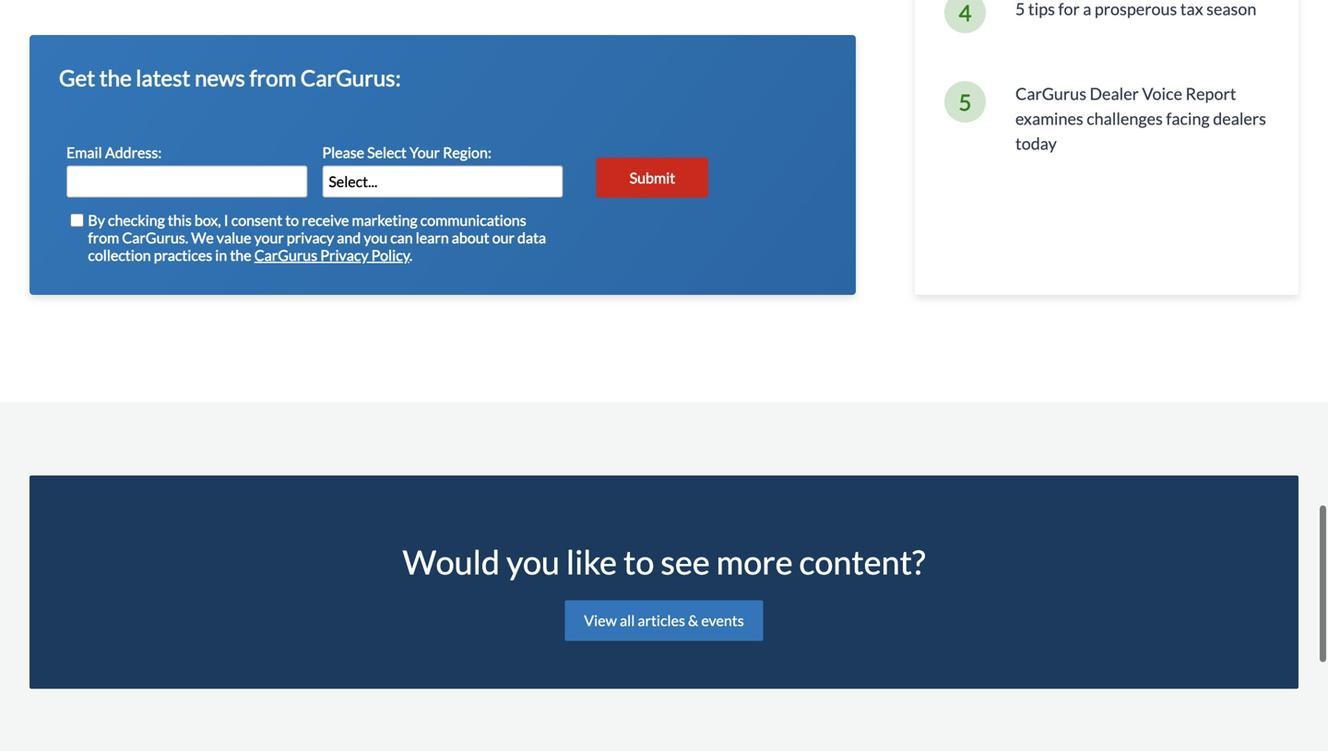 Task type: locate. For each thing, give the bounding box(es) containing it.
all
[[620, 612, 635, 630]]

1 vertical spatial the
[[230, 246, 251, 264]]

dealer
[[1090, 84, 1139, 104]]

to inside by checking this box, i consent to receive marketing communications from cargurus. we value your privacy and you can learn about our data collection practices in the
[[285, 211, 299, 229]]

the
[[99, 65, 132, 91], [230, 246, 251, 264]]

by checking this box, i consent to receive marketing communications from cargurus. we value your privacy and you can learn about our data collection practices in the
[[88, 211, 546, 264]]

about
[[452, 229, 489, 247]]

5
[[959, 89, 972, 115]]

None checkbox
[[70, 212, 84, 230]]

latest
[[136, 65, 190, 91]]

the right in at the left
[[230, 246, 251, 264]]

privacy
[[287, 229, 334, 247]]

from cargurus.
[[88, 229, 188, 247]]

you left the like
[[506, 542, 560, 582]]

0 vertical spatial cargurus
[[1015, 84, 1086, 104]]

to left see
[[623, 542, 654, 582]]

0 vertical spatial you
[[364, 229, 387, 247]]

this
[[168, 211, 192, 229]]

challenges
[[1087, 109, 1163, 129]]

today
[[1015, 133, 1057, 154]]

1 horizontal spatial to
[[623, 542, 654, 582]]

cargurus
[[1015, 84, 1086, 104], [254, 246, 317, 264]]

0 horizontal spatial cargurus
[[254, 246, 317, 264]]

box,
[[194, 211, 221, 229]]

cargurus inside cargurus dealer voice report examines challenges facing dealers today
[[1015, 84, 1086, 104]]

voice
[[1142, 84, 1182, 104]]

select
[[367, 143, 407, 161]]

would
[[403, 542, 500, 582]]

1 horizontal spatial cargurus
[[1015, 84, 1086, 104]]

view all articles & events
[[584, 612, 744, 630]]

0 horizontal spatial you
[[364, 229, 387, 247]]

by
[[88, 211, 105, 229]]

view all articles & events link
[[565, 601, 763, 641]]

events
[[701, 612, 744, 630]]

privacy
[[320, 246, 368, 264]]

facing
[[1166, 109, 1210, 129]]

1 vertical spatial cargurus
[[254, 246, 317, 264]]

get
[[59, 65, 95, 91]]

from
[[249, 65, 296, 91]]

cargurus privacy policy link
[[254, 246, 409, 264]]

you
[[364, 229, 387, 247], [506, 542, 560, 582]]

please
[[322, 143, 364, 161]]

content?
[[799, 542, 925, 582]]

cargurus:
[[301, 65, 401, 91]]

your
[[254, 229, 284, 247]]

examines
[[1015, 109, 1083, 129]]

the right get
[[99, 65, 132, 91]]

to
[[285, 211, 299, 229], [623, 542, 654, 582]]

policy
[[371, 246, 409, 264]]

email address:
[[66, 143, 162, 161]]

1 vertical spatial you
[[506, 542, 560, 582]]

see
[[661, 542, 710, 582]]

would you like to see more content?
[[403, 542, 925, 582]]

collection
[[88, 246, 151, 264]]

to right your
[[285, 211, 299, 229]]

0 horizontal spatial the
[[99, 65, 132, 91]]

1 horizontal spatial the
[[230, 246, 251, 264]]

cargurus dealer voice report examines challenges facing dealers today
[[1015, 84, 1266, 154]]

region:
[[443, 143, 491, 161]]

and
[[337, 229, 361, 247]]

0 vertical spatial to
[[285, 211, 299, 229]]

in
[[215, 246, 227, 264]]

.
[[409, 246, 412, 264]]

you left can
[[364, 229, 387, 247]]

0 horizontal spatial to
[[285, 211, 299, 229]]

more
[[716, 542, 793, 582]]

submit
[[630, 169, 675, 187]]

you inside by checking this box, i consent to receive marketing communications from cargurus. we value your privacy and you can learn about our data collection practices in the
[[364, 229, 387, 247]]

like
[[566, 542, 617, 582]]

cargurus privacy policy .
[[254, 246, 412, 264]]



Task type: vqa. For each thing, say whether or not it's contained in the screenshot.
want
no



Task type: describe. For each thing, give the bounding box(es) containing it.
view
[[584, 612, 617, 630]]

please select your region:
[[322, 143, 491, 161]]

checking
[[108, 211, 165, 229]]

view all articles & events button
[[565, 601, 763, 641]]

value
[[217, 229, 251, 247]]

we
[[191, 229, 214, 247]]

report
[[1186, 84, 1236, 104]]

i consent
[[224, 211, 282, 229]]

marketing
[[352, 211, 417, 229]]

the inside by checking this box, i consent to receive marketing communications from cargurus. we value your privacy and you can learn about our data collection practices in the
[[230, 246, 251, 264]]

practices
[[154, 246, 212, 264]]

Email Address: email field
[[66, 166, 307, 198]]

cargurus for cargurus privacy policy .
[[254, 246, 317, 264]]

data
[[517, 229, 546, 247]]

our
[[492, 229, 515, 247]]

get the latest news from cargurus:
[[59, 65, 401, 91]]

submit button
[[596, 158, 708, 198]]

email
[[66, 143, 102, 161]]

1 horizontal spatial you
[[506, 542, 560, 582]]

dealers
[[1213, 109, 1266, 129]]

receive
[[302, 211, 349, 229]]

can
[[390, 229, 413, 247]]

articles
[[638, 612, 685, 630]]

news
[[195, 65, 245, 91]]

your
[[409, 143, 440, 161]]

&
[[688, 612, 698, 630]]

cargurus for cargurus dealer voice report examines challenges facing dealers today
[[1015, 84, 1086, 104]]

learn
[[416, 229, 449, 247]]

0 vertical spatial the
[[99, 65, 132, 91]]

address:
[[105, 143, 162, 161]]

1 vertical spatial to
[[623, 542, 654, 582]]

communications
[[420, 211, 526, 229]]



